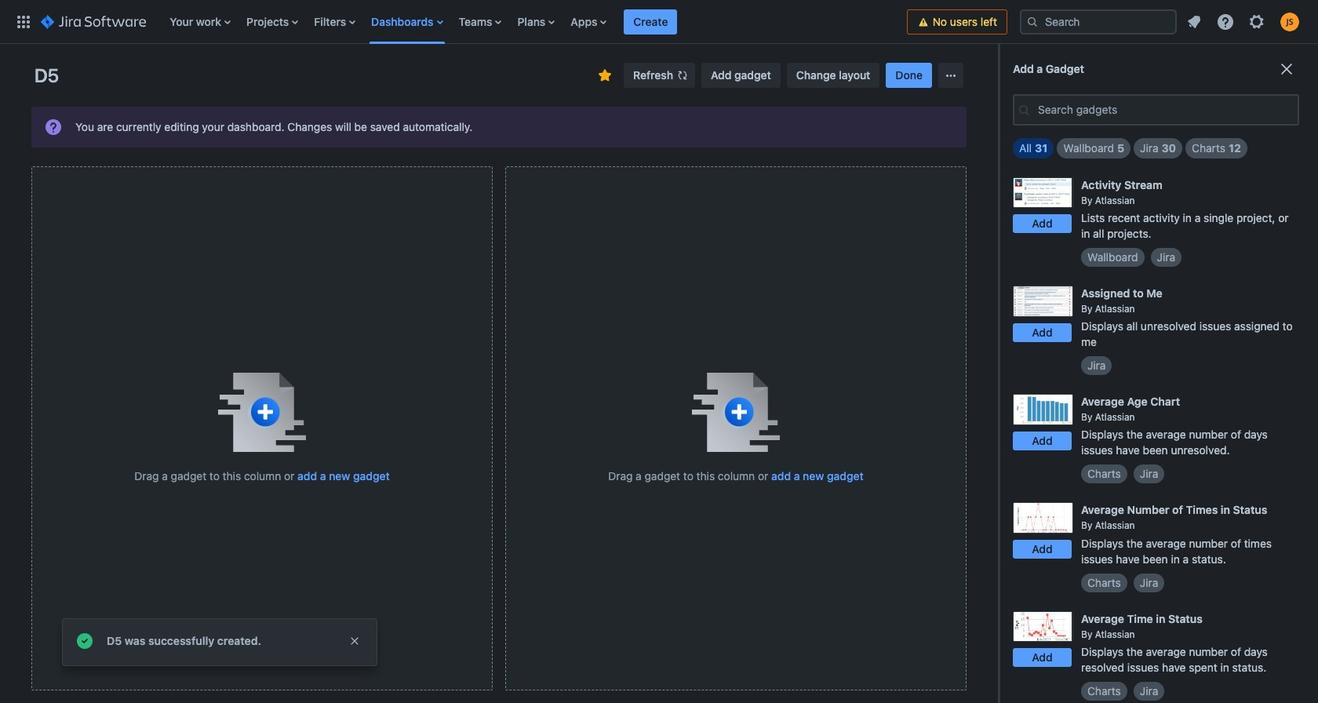Task type: locate. For each thing, give the bounding box(es) containing it.
1 horizontal spatial list
[[1181, 7, 1309, 36]]

settings image
[[1248, 12, 1267, 31]]

more dashboard actions image
[[942, 66, 961, 85]]

star d5 image
[[596, 66, 615, 85]]

success image
[[75, 632, 94, 651]]

list item
[[624, 0, 678, 44]]

banner
[[0, 0, 1319, 44]]

assigned to me image
[[1013, 286, 1074, 317]]

None search field
[[1020, 9, 1177, 34]]

list
[[162, 0, 907, 44], [1181, 7, 1309, 36]]

alert
[[63, 619, 377, 666]]

dismiss image
[[349, 635, 361, 648]]

average age chart image
[[1013, 394, 1074, 425]]

jira software image
[[41, 12, 146, 31], [41, 12, 146, 31]]

notifications image
[[1185, 12, 1204, 31]]

average number of times in status image
[[1013, 503, 1074, 534]]



Task type: vqa. For each thing, say whether or not it's contained in the screenshot.
Search gadgets field
yes



Task type: describe. For each thing, give the bounding box(es) containing it.
help image
[[1217, 12, 1236, 31]]

activity stream image
[[1013, 177, 1074, 208]]

your profile and settings image
[[1281, 12, 1300, 31]]

search image
[[1027, 15, 1039, 28]]

primary element
[[9, 0, 907, 44]]

Search field
[[1020, 9, 1177, 34]]

average time in status image
[[1013, 611, 1074, 642]]

Search gadgets field
[[1034, 96, 1298, 124]]

0 horizontal spatial list
[[162, 0, 907, 44]]

appswitcher icon image
[[14, 12, 33, 31]]



